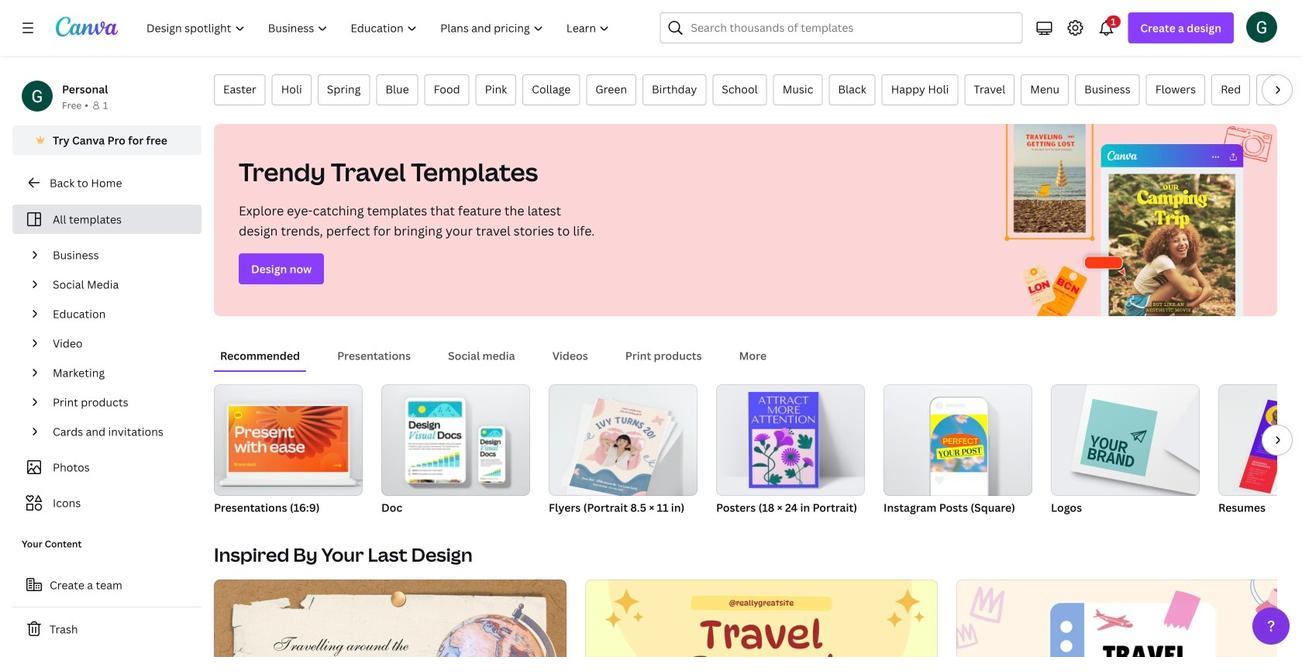 Task type: describe. For each thing, give the bounding box(es) containing it.
trendy travel templates image
[[989, 124, 1277, 316]]

greg robinson image
[[1246, 11, 1277, 42]]

top level navigation element
[[136, 12, 623, 43]]



Task type: vqa. For each thing, say whether or not it's contained in the screenshot.
Document colors
no



Task type: locate. For each thing, give the bounding box(es) containing it.
logo image
[[1051, 384, 1200, 496], [1080, 399, 1158, 477]]

colorful illustration travel plan presentation image
[[957, 580, 1302, 657]]

instagram post (square) image
[[884, 384, 1033, 496], [931, 415, 987, 472]]

flyer (portrait 8.5 × 11 in) image
[[549, 384, 698, 496], [569, 398, 669, 501]]

None search field
[[660, 12, 1023, 43]]

blue and orange travel journal illustrative presentation image
[[585, 580, 938, 657]]

poster (18 × 24 in portrait) image
[[716, 384, 865, 496], [749, 392, 819, 488]]

presentation (16:9) image
[[214, 384, 363, 496], [229, 406, 348, 472]]

Search search field
[[691, 13, 1013, 43]]

doc image
[[381, 384, 530, 496], [381, 384, 530, 496]]

brown and beige scrapbook travel and tourism presentation image
[[214, 580, 567, 657]]

resume image
[[1219, 384, 1302, 496]]



